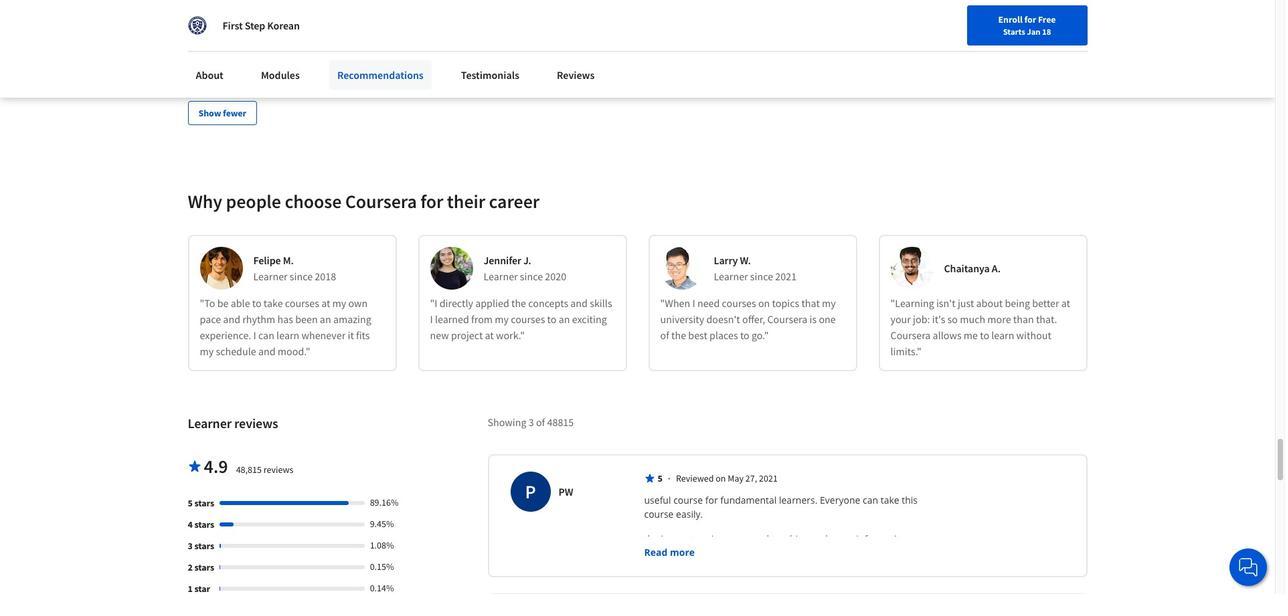 Task type: describe. For each thing, give the bounding box(es) containing it.
learner for felipe
[[253, 269, 288, 283]]

doesn't
[[706, 312, 740, 326]]

that.
[[1036, 312, 1057, 326]]

learner for jennifer
[[484, 269, 518, 283]]

is
[[810, 312, 817, 326]]

fits
[[356, 328, 370, 342]]

"when i need courses on topics that my university doesn't offer, coursera is one of the best places to go."
[[660, 296, 836, 342]]

university
[[660, 312, 704, 326]]

need
[[697, 296, 720, 310]]

collection element
[[180, 0, 1095, 146]]

project
[[451, 328, 483, 342]]

basically
[[667, 561, 704, 573]]

and up experience.
[[223, 312, 240, 326]]

48815
[[547, 415, 574, 429]]

i inside "to be able to take courses at my own pace and rhythm has been an amazing experience. i can learn whenever it fits my schedule and mood."
[[253, 328, 256, 342]]

allows
[[933, 328, 962, 342]]

the inside "i directly applied the concepts and skills i learned from my courses to an exciting new project at work."
[[511, 296, 526, 310]]

testimonials link
[[453, 60, 527, 90]]

isn't
[[936, 296, 956, 310]]

exciting
[[572, 312, 607, 326]]

5 for 5 stars
[[188, 497, 193, 509]]

so
[[947, 312, 958, 326]]

5 stars
[[188, 497, 214, 509]]

reviews
[[557, 68, 595, 82]]

korean inside collection element
[[285, 20, 317, 34]]

people
[[226, 189, 281, 213]]

amazing
[[333, 312, 371, 326]]

yonsei university image
[[188, 16, 206, 35]]

i inside "when i need courses on topics that my university doesn't offer, coursera is one of the best places to go."
[[692, 296, 695, 310]]

god
[[254, 20, 272, 34]]

experience.
[[200, 328, 251, 342]]

imaging
[[215, 20, 252, 34]]

since for m.
[[290, 269, 313, 283]]

jennifer
[[484, 253, 521, 267]]

choose
[[285, 189, 342, 213]]

0 horizontal spatial for
[[420, 189, 443, 213]]

why people choose coursera for their career
[[188, 189, 540, 213]]

my left own
[[332, 296, 346, 310]]

limits."
[[891, 344, 922, 358]]

this
[[902, 494, 918, 506]]

48,815 reviews
[[236, 464, 293, 476]]

chaitanya
[[944, 261, 990, 275]]

re-imaging god in korean context link
[[200, 19, 389, 35]]

j.
[[523, 253, 531, 267]]

fundamental
[[720, 494, 777, 506]]

enroll for free starts jan 18
[[998, 13, 1056, 37]]

show fewer button
[[188, 101, 257, 125]]

pace
[[200, 312, 221, 326]]

find your new career
[[904, 15, 987, 27]]

chaitanya a.
[[944, 261, 1001, 275]]

it's
[[932, 312, 945, 326]]

an inside "to be able to take courses at my own pace and rhythm has been an amazing experience. i can learn whenever it fits my schedule and mood."
[[320, 312, 331, 326]]

3 stars
[[188, 540, 214, 552]]

courses inside "i directly applied the concepts and skills i learned from my courses to an exciting new project at work."
[[511, 312, 545, 326]]

p
[[525, 480, 536, 504]]

teaching
[[772, 532, 809, 545]]

0.15%
[[370, 561, 394, 573]]

modules
[[261, 68, 300, 82]]

gives
[[706, 532, 728, 545]]

been
[[295, 312, 318, 326]]

easily.
[[676, 508, 703, 520]]

good
[[747, 532, 769, 545]]

find your new career link
[[897, 13, 994, 30]]

new
[[942, 15, 960, 27]]

recommendations link
[[329, 60, 432, 90]]

the up read
[[644, 532, 659, 545]]

information.
[[856, 532, 911, 545]]

27,
[[746, 472, 757, 484]]

my inside "i directly applied the concepts and skills i learned from my courses to an exciting new project at work."
[[495, 312, 509, 326]]

18
[[1042, 26, 1051, 37]]

48,815
[[236, 464, 262, 476]]

one
[[819, 312, 836, 326]]

topics
[[772, 296, 799, 310]]

work."
[[496, 328, 525, 342]]

places
[[710, 328, 738, 342]]

reviewed
[[676, 472, 714, 484]]

courses inside "to be able to take courses at my own pace and rhythm has been an amazing experience. i can learn whenever it fits my schedule and mood."
[[285, 296, 319, 310]]

about
[[976, 296, 1003, 310]]

reviewed on may 27, 2021
[[676, 472, 778, 484]]

free
[[1038, 13, 1056, 25]]

"i directly applied the concepts and skills i learned from my courses to an exciting new project at work."
[[430, 296, 612, 342]]

rhythm
[[242, 312, 275, 326]]

2 course from the left
[[429, 68, 456, 80]]

starts
[[1003, 26, 1025, 37]]

from
[[471, 312, 493, 326]]

can inside the instructor gives me good teaching and more information. i can basically talk to korean after finished the class.
[[649, 561, 665, 573]]

learners.
[[779, 494, 818, 506]]

reviews link
[[549, 60, 603, 90]]

reviews for learner reviews
[[234, 415, 278, 431]]

to inside "when i need courses on topics that my university doesn't offer, coursera is one of the best places to go."
[[740, 328, 749, 342]]

reviews for 48,815 reviews
[[264, 464, 293, 476]]

stars for 5 stars
[[194, 497, 214, 509]]

learn for has
[[276, 328, 299, 342]]

at for courses
[[321, 296, 330, 310]]

89.16%
[[370, 496, 399, 508]]

i inside "i directly applied the concepts and skills i learned from my courses to an exciting new project at work."
[[430, 312, 433, 326]]

has
[[277, 312, 293, 326]]

learn for more
[[991, 328, 1014, 342]]

recommendations
[[337, 68, 424, 82]]

0 horizontal spatial on
[[716, 472, 726, 484]]

pw
[[559, 485, 573, 498]]

4 stars
[[188, 518, 214, 530]]

2 stars
[[188, 561, 214, 573]]

larry
[[714, 253, 738, 267]]

showing
[[488, 415, 526, 429]]

of inside "when i need courses on topics that my university doesn't offer, coursera is one of the best places to go."
[[660, 328, 669, 342]]

can inside useful course for fundamental learners. everyone can take this course easily.
[[863, 494, 878, 506]]

0 vertical spatial course
[[673, 494, 703, 506]]

first
[[223, 19, 243, 32]]

step
[[245, 19, 265, 32]]

the inside "when i need courses on topics that my university doesn't offer, coursera is one of the best places to go."
[[671, 328, 686, 342]]

"to be able to take courses at my own pace and rhythm has been an amazing experience. i can learn whenever it fits my schedule and mood."
[[200, 296, 371, 358]]

why
[[188, 189, 222, 213]]

learner reviews
[[188, 415, 278, 431]]



Task type: vqa. For each thing, say whether or not it's contained in the screenshot.
right "online"
no



Task type: locate. For each thing, give the bounding box(es) containing it.
2021 up the topics
[[775, 269, 797, 283]]

me down much
[[964, 328, 978, 342]]

1 horizontal spatial learn
[[991, 328, 1014, 342]]

since down j.
[[520, 269, 543, 283]]

1 vertical spatial 2021
[[759, 472, 778, 484]]

for up the jan
[[1024, 13, 1036, 25]]

about link
[[188, 60, 232, 90]]

1 learn from the left
[[276, 328, 299, 342]]

a.
[[992, 261, 1001, 275]]

2 horizontal spatial at
[[1061, 296, 1070, 310]]

0 horizontal spatial me
[[730, 532, 744, 545]]

re-imaging god in korean context
[[200, 20, 355, 34]]

0 horizontal spatial an
[[320, 312, 331, 326]]

learner for larry
[[714, 269, 748, 283]]

able
[[231, 296, 250, 310]]

2 since from the left
[[520, 269, 543, 283]]

stars for 2 stars
[[194, 561, 214, 573]]

4
[[188, 518, 193, 530]]

learner inside felipe m. learner since 2018
[[253, 269, 288, 283]]

1 since from the left
[[290, 269, 313, 283]]

1 vertical spatial more
[[830, 532, 854, 545]]

at inside "i directly applied the concepts and skills i learned from my courses to an exciting new project at work."
[[485, 328, 494, 342]]

of left the 48815
[[536, 415, 545, 429]]

1 an from the left
[[320, 312, 331, 326]]

0.14%
[[370, 582, 394, 594]]

course left testimonials
[[429, 68, 456, 80]]

to inside "i directly applied the concepts and skills i learned from my courses to an exciting new project at work."
[[547, 312, 556, 326]]

your inside the "learning isn't just about being better at your job: it's so much more than that. coursera allows me to learn without limits."
[[891, 312, 911, 326]]

0 horizontal spatial 5
[[188, 497, 193, 509]]

0 horizontal spatial of
[[536, 415, 545, 429]]

new
[[430, 328, 449, 342]]

on up offer,
[[758, 296, 770, 310]]

enroll
[[998, 13, 1023, 25]]

stars up 4 stars
[[194, 497, 214, 509]]

at right better on the right of page
[[1061, 296, 1070, 310]]

stars for 3 stars
[[194, 540, 214, 552]]

than
[[1013, 312, 1034, 326]]

to right talk
[[725, 561, 734, 573]]

reviews
[[234, 415, 278, 431], [264, 464, 293, 476]]

0 horizontal spatial at
[[321, 296, 330, 310]]

show
[[198, 107, 221, 119]]

learner down larry
[[714, 269, 748, 283]]

to down much
[[980, 328, 989, 342]]

since for w.
[[750, 269, 773, 283]]

applied
[[475, 296, 509, 310]]

1 course from the left
[[200, 68, 227, 80]]

for inside useful course for fundamental learners. everyone can take this course easily.
[[705, 494, 718, 506]]

for left their
[[420, 189, 443, 213]]

stars
[[194, 497, 214, 509], [194, 518, 214, 530], [194, 540, 214, 552], [194, 561, 214, 573]]

1 vertical spatial reviews
[[264, 464, 293, 476]]

stars for 4 stars
[[194, 518, 214, 530]]

0 vertical spatial more
[[987, 312, 1011, 326]]

korean inside the instructor gives me good teaching and more information. i can basically talk to korean after finished the class.
[[736, 561, 768, 573]]

2 horizontal spatial more
[[987, 312, 1011, 326]]

an inside "i directly applied the concepts and skills i learned from my courses to an exciting new project at work."
[[559, 312, 570, 326]]

0 horizontal spatial can
[[258, 328, 274, 342]]

0 vertical spatial coursera
[[345, 189, 417, 213]]

everyone
[[820, 494, 860, 506]]

my up work."
[[495, 312, 509, 326]]

2021 right 27, at the bottom of page
[[759, 472, 778, 484]]

1 horizontal spatial your
[[923, 15, 940, 27]]

context
[[319, 20, 355, 34]]

me inside the instructor gives me good teaching and more information. i can basically talk to korean after finished the class.
[[730, 532, 744, 545]]

since for j.
[[520, 269, 543, 283]]

since inside felipe m. learner since 2018
[[290, 269, 313, 283]]

learner inside larry w. learner since 2021
[[714, 269, 748, 283]]

for inside enroll for free starts jan 18
[[1024, 13, 1036, 25]]

my
[[332, 296, 346, 310], [822, 296, 836, 310], [495, 312, 509, 326], [200, 344, 214, 358]]

0 horizontal spatial since
[[290, 269, 313, 283]]

0 vertical spatial take
[[264, 296, 283, 310]]

coursera inside "when i need courses on topics that my university doesn't offer, coursera is one of the best places to go."
[[767, 312, 807, 326]]

on inside "when i need courses on topics that my university doesn't offer, coursera is one of the best places to go."
[[758, 296, 770, 310]]

1 horizontal spatial more
[[830, 532, 854, 545]]

1 horizontal spatial of
[[660, 328, 669, 342]]

1 horizontal spatial for
[[705, 494, 718, 506]]

jennifer j. learner since 2020
[[484, 253, 566, 283]]

0 vertical spatial your
[[923, 15, 940, 27]]

more down "about"
[[987, 312, 1011, 326]]

more inside the instructor gives me good teaching and more information. i can basically talk to korean after finished the class.
[[830, 532, 854, 545]]

2 vertical spatial coursera
[[891, 328, 931, 342]]

to inside the "learning isn't just about being better at your job: it's so much more than that. coursera allows me to learn without limits."
[[980, 328, 989, 342]]

courses up been
[[285, 296, 319, 310]]

career
[[489, 189, 540, 213]]

i inside the instructor gives me good teaching and more information. i can basically talk to korean after finished the class.
[[644, 561, 647, 573]]

stars right 2
[[194, 561, 214, 573]]

1 vertical spatial of
[[536, 415, 545, 429]]

course up show
[[200, 68, 227, 80]]

my inside "when i need courses on topics that my university doesn't offer, coursera is one of the best places to go."
[[822, 296, 836, 310]]

learned
[[435, 312, 469, 326]]

1 horizontal spatial an
[[559, 312, 570, 326]]

an up 'whenever'
[[320, 312, 331, 326]]

of down university
[[660, 328, 669, 342]]

take inside useful course for fundamental learners. everyone can take this course easily.
[[881, 494, 899, 506]]

0 vertical spatial of
[[660, 328, 669, 342]]

modules link
[[253, 60, 308, 90]]

offer,
[[742, 312, 765, 326]]

1 vertical spatial 5
[[188, 497, 193, 509]]

2 horizontal spatial coursera
[[891, 328, 931, 342]]

and left the "mood.""
[[258, 344, 275, 358]]

courses up work."
[[511, 312, 545, 326]]

can down read
[[649, 561, 665, 573]]

5 for 5
[[658, 472, 662, 484]]

None search field
[[191, 8, 512, 35]]

after
[[770, 561, 791, 573]]

more inside read more button
[[670, 546, 695, 559]]

felipe
[[253, 253, 281, 267]]

1 vertical spatial can
[[863, 494, 878, 506]]

to left go." on the bottom of the page
[[740, 328, 749, 342]]

the instructor gives me good teaching and more information. i can basically talk to korean after finished the class.
[[644, 532, 911, 573]]

3 since from the left
[[750, 269, 773, 283]]

2 horizontal spatial since
[[750, 269, 773, 283]]

3
[[529, 415, 534, 429], [188, 540, 193, 552]]

5 up 4
[[188, 497, 193, 509]]

2 stars from the top
[[194, 518, 214, 530]]

take left this
[[881, 494, 899, 506]]

1 vertical spatial me
[[730, 532, 744, 545]]

2 vertical spatial can
[[649, 561, 665, 573]]

your inside find your new career link
[[923, 15, 940, 27]]

just
[[958, 296, 974, 310]]

"when
[[660, 296, 690, 310]]

1 horizontal spatial coursera
[[767, 312, 807, 326]]

at inside "to be able to take courses at my own pace and rhythm has been an amazing experience. i can learn whenever it fits my schedule and mood."
[[321, 296, 330, 310]]

of
[[660, 328, 669, 342], [536, 415, 545, 429]]

learn down has
[[276, 328, 299, 342]]

more up class.
[[830, 532, 854, 545]]

at down from
[[485, 328, 494, 342]]

m.
[[283, 253, 294, 267]]

1 stars from the top
[[194, 497, 214, 509]]

to
[[252, 296, 261, 310], [547, 312, 556, 326], [740, 328, 749, 342], [980, 328, 989, 342], [725, 561, 734, 573]]

course down useful
[[644, 508, 674, 520]]

2 horizontal spatial can
[[863, 494, 878, 506]]

1 vertical spatial 3
[[188, 540, 193, 552]]

job:
[[913, 312, 930, 326]]

1 vertical spatial your
[[891, 312, 911, 326]]

learn inside "to be able to take courses at my own pace and rhythm has been an amazing experience. i can learn whenever it fits my schedule and mood."
[[276, 328, 299, 342]]

i down read
[[644, 561, 647, 573]]

0 vertical spatial 3
[[529, 415, 534, 429]]

1 vertical spatial on
[[716, 472, 726, 484]]

reviews up the 48,815
[[234, 415, 278, 431]]

learner down felipe
[[253, 269, 288, 283]]

since down w.
[[750, 269, 773, 283]]

find
[[904, 15, 921, 27]]

2 an from the left
[[559, 312, 570, 326]]

0 vertical spatial 5
[[658, 472, 662, 484]]

0 horizontal spatial your
[[891, 312, 911, 326]]

2 horizontal spatial for
[[1024, 13, 1036, 25]]

can down the rhythm at the bottom of the page
[[258, 328, 274, 342]]

can right everyone
[[863, 494, 878, 506]]

5
[[658, 472, 662, 484], [188, 497, 193, 509]]

talk
[[706, 561, 722, 573]]

whenever
[[301, 328, 346, 342]]

1 vertical spatial coursera
[[767, 312, 807, 326]]

3 stars from the top
[[194, 540, 214, 552]]

your down "learning
[[891, 312, 911, 326]]

since
[[290, 269, 313, 283], [520, 269, 543, 283], [750, 269, 773, 283]]

career
[[962, 15, 987, 27]]

can
[[258, 328, 274, 342], [863, 494, 878, 506], [649, 561, 665, 573]]

1 horizontal spatial on
[[758, 296, 770, 310]]

coursera inside the "learning isn't just about being better at your job: it's so much more than that. coursera allows me to learn without limits."
[[891, 328, 931, 342]]

useful
[[644, 494, 671, 506]]

w.
[[740, 253, 751, 267]]

courses up offer,
[[722, 296, 756, 310]]

0 horizontal spatial take
[[264, 296, 283, 310]]

take up has
[[264, 296, 283, 310]]

concepts
[[528, 296, 568, 310]]

2021 inside larry w. learner since 2021
[[775, 269, 797, 283]]

the down university
[[671, 328, 686, 342]]

jan
[[1027, 26, 1040, 37]]

the left class.
[[831, 561, 845, 573]]

learn inside the "learning isn't just about being better at your job: it's so much more than that. coursera allows me to learn without limits."
[[991, 328, 1014, 342]]

2021 for larry w. learner since 2021
[[775, 269, 797, 283]]

more inside the "learning isn't just about being better at your job: it's so much more than that. coursera allows me to learn without limits."
[[987, 312, 1011, 326]]

and inside "i directly applied the concepts and skills i learned from my courses to an exciting new project at work."
[[570, 296, 588, 310]]

skills
[[590, 296, 612, 310]]

0 vertical spatial for
[[1024, 13, 1036, 25]]

your right the find
[[923, 15, 940, 27]]

at for better
[[1061, 296, 1070, 310]]

4 stars from the top
[[194, 561, 214, 573]]

for down reviewed on may 27, 2021
[[705, 494, 718, 506]]

0 horizontal spatial more
[[670, 546, 695, 559]]

3 right showing
[[529, 415, 534, 429]]

"to
[[200, 296, 215, 310]]

0 horizontal spatial course
[[200, 68, 227, 80]]

2 learn from the left
[[991, 328, 1014, 342]]

to down concepts
[[547, 312, 556, 326]]

1 horizontal spatial course
[[429, 68, 456, 80]]

2021 for reviewed on may 27, 2021
[[759, 472, 778, 484]]

show fewer
[[198, 107, 246, 119]]

and right teaching
[[811, 532, 828, 545]]

9.45%
[[370, 518, 394, 530]]

at inside the "learning isn't just about being better at your job: it's so much more than that. coursera allows me to learn without limits."
[[1061, 296, 1070, 310]]

on left may
[[716, 472, 726, 484]]

i left need
[[692, 296, 695, 310]]

much
[[960, 312, 985, 326]]

learn down than
[[991, 328, 1014, 342]]

chat with us image
[[1238, 557, 1259, 578]]

the right applied
[[511, 296, 526, 310]]

read more button
[[644, 545, 695, 559]]

2 vertical spatial more
[[670, 546, 695, 559]]

take inside "to be able to take courses at my own pace and rhythm has been an amazing experience. i can learn whenever it fits my schedule and mood."
[[264, 296, 283, 310]]

5 up useful
[[658, 472, 662, 484]]

since inside larry w. learner since 2021
[[750, 269, 773, 283]]

that
[[801, 296, 820, 310]]

2 horizontal spatial courses
[[722, 296, 756, 310]]

my up one
[[822, 296, 836, 310]]

1 horizontal spatial take
[[881, 494, 899, 506]]

my down experience.
[[200, 344, 214, 358]]

1 horizontal spatial since
[[520, 269, 543, 283]]

0 vertical spatial can
[[258, 328, 274, 342]]

to inside "to be able to take courses at my own pace and rhythm has been an amazing experience. i can learn whenever it fits my schedule and mood."
[[252, 296, 261, 310]]

1 vertical spatial take
[[881, 494, 899, 506]]

3 down 4
[[188, 540, 193, 552]]

i down the rhythm at the bottom of the page
[[253, 328, 256, 342]]

1 vertical spatial course
[[644, 508, 674, 520]]

0 horizontal spatial learn
[[276, 328, 299, 342]]

larry w. learner since 2021
[[714, 253, 797, 283]]

1 horizontal spatial at
[[485, 328, 494, 342]]

can inside "to be able to take courses at my own pace and rhythm has been an amazing experience. i can learn whenever it fits my schedule and mood."
[[258, 328, 274, 342]]

at down 2018
[[321, 296, 330, 310]]

0 vertical spatial 2021
[[775, 269, 797, 283]]

and inside the instructor gives me good teaching and more information. i can basically talk to korean after finished the class.
[[811, 532, 828, 545]]

learner down jennifer at the top of the page
[[484, 269, 518, 283]]

since down m.
[[290, 269, 313, 283]]

me
[[964, 328, 978, 342], [730, 532, 744, 545]]

1 horizontal spatial courses
[[511, 312, 545, 326]]

since inside the jennifer j. learner since 2020
[[520, 269, 543, 283]]

1 horizontal spatial 3
[[529, 415, 534, 429]]

testimonials
[[461, 68, 519, 82]]

course up easily.
[[673, 494, 703, 506]]

on
[[758, 296, 770, 310], [716, 472, 726, 484]]

and up exciting at the bottom of page
[[570, 296, 588, 310]]

0 vertical spatial on
[[758, 296, 770, 310]]

learner up 4.9
[[188, 415, 232, 431]]

it
[[348, 328, 354, 342]]

an down concepts
[[559, 312, 570, 326]]

0 horizontal spatial coursera
[[345, 189, 417, 213]]

the
[[511, 296, 526, 310], [671, 328, 686, 342], [644, 532, 659, 545], [831, 561, 845, 573]]

courses inside "when i need courses on topics that my university doesn't offer, coursera is one of the best places to go."
[[722, 296, 756, 310]]

reviews right the 48,815
[[264, 464, 293, 476]]

1 horizontal spatial 5
[[658, 472, 662, 484]]

me right gives
[[730, 532, 744, 545]]

0 horizontal spatial courses
[[285, 296, 319, 310]]

to inside the instructor gives me good teaching and more information. i can basically talk to korean after finished the class.
[[725, 561, 734, 573]]

0 vertical spatial reviews
[[234, 415, 278, 431]]

2 vertical spatial for
[[705, 494, 718, 506]]

to up the rhythm at the bottom of the page
[[252, 296, 261, 310]]

stars right 4
[[194, 518, 214, 530]]

korean
[[267, 19, 300, 32], [285, 20, 317, 34], [736, 561, 768, 573]]

1 vertical spatial for
[[420, 189, 443, 213]]

an
[[320, 312, 331, 326], [559, 312, 570, 326]]

being
[[1005, 296, 1030, 310]]

"learning
[[891, 296, 934, 310]]

i down "i
[[430, 312, 433, 326]]

0 horizontal spatial 3
[[188, 540, 193, 552]]

stars up 2 stars on the left
[[194, 540, 214, 552]]

class.
[[847, 561, 871, 573]]

2018
[[315, 269, 336, 283]]

own
[[348, 296, 368, 310]]

more down the instructor
[[670, 546, 695, 559]]

0 vertical spatial me
[[964, 328, 978, 342]]

1 horizontal spatial can
[[649, 561, 665, 573]]

learner inside the jennifer j. learner since 2020
[[484, 269, 518, 283]]

for
[[1024, 13, 1036, 25], [420, 189, 443, 213], [705, 494, 718, 506]]

me inside the "learning isn't just about being better at your job: it's so much more than that. coursera allows me to learn without limits."
[[964, 328, 978, 342]]

at
[[321, 296, 330, 310], [1061, 296, 1070, 310], [485, 328, 494, 342]]

1 horizontal spatial me
[[964, 328, 978, 342]]



